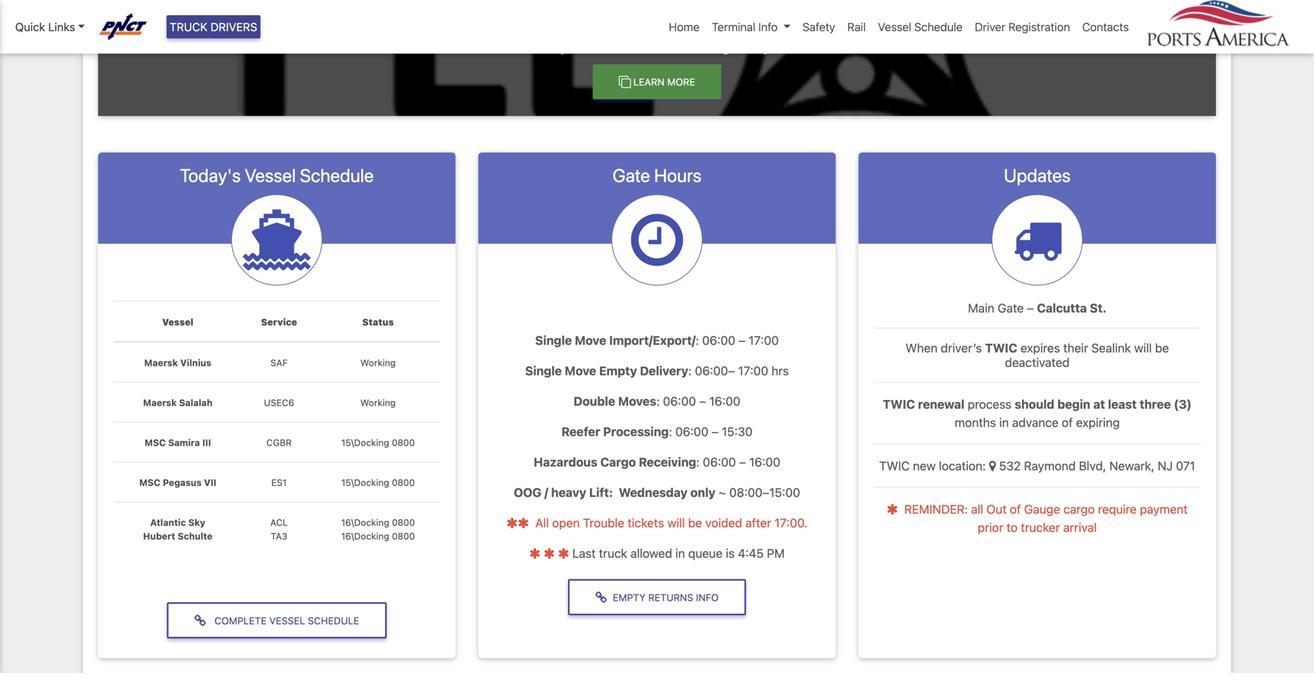 Task type: describe. For each thing, give the bounding box(es) containing it.
move for import/export/
[[575, 333, 607, 348]]

driver's
[[941, 341, 983, 355]]

1 horizontal spatial 16:00
[[750, 455, 781, 470]]

1 vertical spatial be
[[689, 516, 703, 531]]

hours
[[655, 165, 702, 186]]

06:00 up receiving
[[676, 425, 709, 439]]

oog / heavy lift:  wednesday only ~ 08:00–15:00
[[514, 486, 801, 500]]

working for usec6
[[361, 398, 396, 408]]

single move empty delivery : 06:00– 17:00 hrs
[[526, 364, 789, 378]]

15:30
[[722, 425, 753, 439]]

0 vertical spatial schedule
[[915, 20, 963, 33]]

become
[[463, 19, 508, 33]]

begin
[[1058, 397, 1091, 412]]

sealink
[[1092, 341, 1132, 355]]

15\docking for cgbr
[[341, 438, 389, 448]]

day.
[[750, 40, 773, 55]]

vessel up maersk vilnius at the bottom left of page
[[162, 317, 194, 327]]

vessel right today's
[[245, 165, 296, 186]]

last
[[573, 547, 596, 561]]

vilnius
[[180, 358, 212, 368]]

truck
[[599, 547, 628, 561]]

all
[[972, 502, 984, 517]]

clone image
[[619, 76, 631, 88]]

all open trouble tickets will be voided after 17:00.
[[532, 516, 808, 531]]

opens
[[747, 19, 781, 33]]

nj
[[1158, 459, 1174, 473]]

pnct
[[712, 19, 744, 33]]

vessel right 'rail' "link"
[[879, 20, 912, 33]]

advance
[[1013, 415, 1059, 430]]

: left 06:00–
[[689, 364, 692, 378]]

msc for msc samira iii
[[145, 438, 166, 448]]

last truck allowed in queue is 4:45 pm
[[573, 547, 785, 561]]

processing
[[604, 425, 669, 439]]

in inside twic renewal process should begin  at least three (3) months in advance of expiring
[[1000, 415, 1010, 430]]

home link
[[663, 12, 706, 41]]

1 vertical spatial empty
[[613, 592, 646, 603]]

of inside twic renewal process should begin  at least three (3) months in advance of expiring
[[1062, 415, 1074, 430]]

safety link
[[797, 12, 842, 41]]

saf
[[271, 358, 288, 368]]

moves
[[619, 394, 657, 409]]

deactivated
[[1006, 355, 1070, 370]]

be inside expires their sealink will be deactivated
[[1156, 341, 1170, 355]]

4:45
[[738, 547, 764, 561]]

to
[[1007, 520, 1018, 535]]

info inside terminal info link
[[759, 20, 778, 33]]

maersk for maersk salalah
[[143, 398, 177, 408]]

ta3
[[271, 531, 288, 542]]

trouble
[[583, 516, 625, 531]]

serviced
[[629, 19, 675, 33]]

newark,
[[1110, 459, 1155, 473]]

hubert
[[143, 531, 175, 542]]

when
[[679, 19, 708, 33]]

expires their sealink will be deactivated
[[1006, 341, 1170, 370]]

vii
[[204, 478, 217, 488]]

when
[[906, 341, 938, 355]]

learn more link
[[593, 64, 722, 99]]

single for single move import/export/ : 06:00 – 17:00
[[536, 333, 572, 348]]

after
[[746, 516, 772, 531]]

double
[[574, 394, 616, 409]]

06:00am.
[[798, 19, 852, 33]]

terminal info link
[[706, 12, 797, 41]]

complete
[[215, 615, 267, 627]]

empty returns info link
[[568, 580, 747, 616]]

the
[[511, 19, 529, 33]]

open
[[552, 516, 580, 531]]

payment
[[1141, 502, 1189, 517]]

gate
[[723, 40, 747, 55]]

msc pegasus vii
[[139, 478, 217, 488]]

0 vertical spatial empty
[[600, 364, 637, 378]]

3 0800 from the top
[[392, 518, 415, 528]]

(3)
[[1175, 397, 1192, 412]]

2 0800 from the top
[[392, 478, 415, 488]]

st.
[[1091, 301, 1107, 316]]

quick links link
[[15, 18, 85, 35]]

terminal
[[712, 20, 756, 33]]

06:00 down delivery
[[663, 394, 697, 409]]

tickets
[[628, 516, 665, 531]]

06:00 up 06:00–
[[703, 333, 736, 348]]

contacts link
[[1077, 12, 1136, 41]]

0 horizontal spatial gate
[[613, 165, 651, 186]]

empty returns info
[[613, 592, 719, 603]]

service
[[261, 317, 297, 327]]

main
[[969, 301, 995, 316]]

msc for msc pegasus vii
[[139, 478, 161, 488]]

blvd,
[[1080, 459, 1107, 473]]

2 16\docking from the top
[[341, 531, 390, 542]]

15\docking 0800 for cgbr
[[341, 438, 415, 448]]

months
[[955, 415, 997, 430]]

schulte
[[178, 531, 213, 542]]

vessel schedule
[[879, 20, 963, 33]]

allowed
[[631, 547, 673, 561]]

calcutta
[[1038, 301, 1088, 316]]

complete vessel schedule link
[[167, 603, 387, 639]]

vessel right complete
[[269, 615, 305, 627]]

driver
[[975, 20, 1006, 33]]

expiring
[[1077, 415, 1121, 430]]

location:
[[939, 459, 987, 473]]

learn more
[[634, 76, 696, 87]]

17:00 for 06:00–
[[739, 364, 769, 378]]

4 0800 from the top
[[392, 531, 415, 542]]

16\docking 0800 16\docking 0800
[[341, 518, 415, 542]]

hazardous cargo receiving :  06:00 – 16:00
[[534, 455, 781, 470]]

expires
[[1021, 341, 1061, 355]]

reefer processing : 06:00 – 15:30
[[562, 425, 753, 439]]

maersk salalah
[[143, 398, 213, 408]]

working for saf
[[361, 358, 396, 368]]

: up 06:00–
[[696, 333, 700, 348]]

0 horizontal spatial will
[[668, 516, 685, 531]]

twic new location:
[[880, 459, 990, 473]]

hazardous
[[534, 455, 598, 470]]

more
[[668, 76, 696, 87]]

iii
[[202, 438, 211, 448]]

schedule for today's vessel schedule
[[300, 165, 374, 186]]

0 vertical spatial twic
[[986, 341, 1018, 355]]

arrival
[[1064, 520, 1098, 535]]



Task type: locate. For each thing, give the bounding box(es) containing it.
main gate – calcutta st.
[[969, 301, 1107, 316]]

pegasus
[[163, 478, 202, 488]]

1 horizontal spatial gate
[[998, 301, 1024, 316]]

1 vertical spatial maersk
[[143, 398, 177, 408]]

of inside reminder: all out of gauge cargo require payment prior to trucker arrival
[[1011, 502, 1022, 517]]

0800
[[392, 438, 415, 448], [392, 478, 415, 488], [392, 518, 415, 528], [392, 531, 415, 542]]

17:00 for –
[[749, 333, 779, 348]]

should
[[1015, 397, 1055, 412]]

1 15\docking from the top
[[341, 438, 389, 448]]

drivers
[[211, 20, 257, 33]]

in left queue
[[676, 547, 686, 561]]

become the first set of trucks serviced when pnct opens at 06:00am. only 50 slots are available each gate day.
[[463, 19, 852, 55]]

1 vertical spatial in
[[676, 547, 686, 561]]

link image
[[596, 592, 613, 604]]

msc left samira
[[145, 438, 166, 448]]

1 vertical spatial will
[[668, 516, 685, 531]]

reminder:
[[905, 502, 969, 517]]

0 vertical spatial info
[[759, 20, 778, 33]]

move
[[575, 333, 607, 348], [565, 364, 597, 378]]

quick links
[[15, 20, 75, 33]]

: up only
[[697, 455, 700, 470]]

0 vertical spatial working
[[361, 358, 396, 368]]

be right sealink
[[1156, 341, 1170, 355]]

maersk left salalah
[[143, 398, 177, 408]]

in
[[1000, 415, 1010, 430], [676, 547, 686, 561]]

renewal
[[919, 397, 965, 412]]

0 horizontal spatial in
[[676, 547, 686, 561]]

1 0800 from the top
[[392, 438, 415, 448]]

move for empty
[[565, 364, 597, 378]]

: down "single move empty delivery : 06:00– 17:00 hrs"
[[657, 394, 660, 409]]

1 vertical spatial twic
[[883, 397, 916, 412]]

071
[[1177, 459, 1196, 473]]

slots
[[589, 40, 618, 55]]

2 15\docking 0800 from the top
[[341, 478, 415, 488]]

double moves : 06:00 – 16:00
[[574, 394, 741, 409]]

06:00–
[[695, 364, 735, 378]]

sky
[[188, 518, 206, 528]]

will right tickets
[[668, 516, 685, 531]]

2 vertical spatial of
[[1011, 502, 1022, 517]]

all
[[536, 516, 549, 531]]

truck
[[170, 20, 208, 33]]

1 vertical spatial schedule
[[300, 165, 374, 186]]

1 15\docking 0800 from the top
[[341, 438, 415, 448]]

reefer
[[562, 425, 601, 439]]

twic up deactivated
[[986, 341, 1018, 355]]

link image
[[195, 615, 212, 627]]

twic renewal process should begin  at least three (3) months in advance of expiring
[[883, 397, 1192, 430]]

1 horizontal spatial be
[[1156, 341, 1170, 355]]

1 vertical spatial 15\docking 0800
[[341, 478, 415, 488]]

0 vertical spatial 16\docking
[[341, 518, 390, 528]]

2 vertical spatial twic
[[880, 459, 910, 473]]

0 vertical spatial 16:00
[[710, 394, 741, 409]]

info inside empty returns info link
[[696, 592, 719, 603]]

in down the "process"
[[1000, 415, 1010, 430]]

schedule for complete vessel schedule
[[308, 615, 359, 627]]

2 horizontal spatial of
[[1062, 415, 1074, 430]]

only
[[691, 486, 716, 500]]

wednesday
[[619, 486, 688, 500]]

2 working from the top
[[361, 398, 396, 408]]

06:00 up the ~
[[703, 455, 736, 470]]

0 horizontal spatial info
[[696, 592, 719, 603]]

~
[[719, 486, 727, 500]]

0 vertical spatial in
[[1000, 415, 1010, 430]]

1 vertical spatial working
[[361, 398, 396, 408]]

least
[[1109, 397, 1138, 412]]

acl ta3
[[270, 518, 288, 542]]

0 vertical spatial 17:00
[[749, 333, 779, 348]]

1 vertical spatial single
[[526, 364, 562, 378]]

cargo
[[601, 455, 636, 470]]

twic for renewal
[[883, 397, 916, 412]]

out
[[987, 502, 1007, 517]]

1 vertical spatial move
[[565, 364, 597, 378]]

0 vertical spatial single
[[536, 333, 572, 348]]

at
[[784, 19, 794, 33], [1094, 397, 1106, 412]]

maersk for maersk vilnius
[[144, 358, 178, 368]]

1 horizontal spatial info
[[759, 20, 778, 33]]

new
[[914, 459, 936, 473]]

twic inside twic renewal process should begin  at least three (3) months in advance of expiring
[[883, 397, 916, 412]]

today's
[[180, 165, 241, 186]]

their
[[1064, 341, 1089, 355]]

0 vertical spatial gate
[[613, 165, 651, 186]]

will inside expires their sealink will be deactivated
[[1135, 341, 1153, 355]]

single for single move empty delivery : 06:00– 17:00 hrs
[[526, 364, 562, 378]]

1 vertical spatial 16\docking
[[341, 531, 390, 542]]

info up day.
[[759, 20, 778, 33]]

terminal info
[[712, 20, 778, 33]]

contacts
[[1083, 20, 1130, 33]]

1 vertical spatial info
[[696, 592, 719, 603]]

updates
[[1005, 165, 1071, 186]]

three
[[1140, 397, 1172, 412]]

of right set
[[577, 19, 588, 33]]

truck drivers
[[170, 20, 257, 33]]

each
[[693, 40, 720, 55]]

twic left renewal
[[883, 397, 916, 412]]

0 vertical spatial will
[[1135, 341, 1153, 355]]

06:00
[[703, 333, 736, 348], [663, 394, 697, 409], [676, 425, 709, 439], [703, 455, 736, 470]]

links
[[48, 20, 75, 33]]

rail
[[848, 20, 866, 33]]

0 horizontal spatial be
[[689, 516, 703, 531]]

16:00 down 06:00–
[[710, 394, 741, 409]]

salalah
[[179, 398, 213, 408]]

trucker
[[1022, 520, 1061, 535]]

2 vertical spatial schedule
[[308, 615, 359, 627]]

0 vertical spatial at
[[784, 19, 794, 33]]

0 horizontal spatial 16:00
[[710, 394, 741, 409]]

17:00 up hrs
[[749, 333, 779, 348]]

1 vertical spatial at
[[1094, 397, 1106, 412]]

be
[[1156, 341, 1170, 355], [689, 516, 703, 531]]

of up "to"
[[1011, 502, 1022, 517]]

1 horizontal spatial in
[[1000, 415, 1010, 430]]

1 horizontal spatial at
[[1094, 397, 1106, 412]]

twic left new
[[880, 459, 910, 473]]

0 vertical spatial 15\docking 0800
[[341, 438, 415, 448]]

0 vertical spatial 15\docking
[[341, 438, 389, 448]]

17:00 left hrs
[[739, 364, 769, 378]]

0 vertical spatial maersk
[[144, 358, 178, 368]]

1 horizontal spatial will
[[1135, 341, 1153, 355]]

1 working from the top
[[361, 358, 396, 368]]

at inside "become the first set of trucks serviced when pnct opens at 06:00am. only 50 slots are available each gate day."
[[784, 19, 794, 33]]

voided
[[706, 516, 743, 531]]

1 vertical spatial msc
[[139, 478, 161, 488]]

cargo
[[1064, 502, 1096, 517]]

cgbr
[[267, 438, 292, 448]]

0 horizontal spatial at
[[784, 19, 794, 33]]

gate left hours
[[613, 165, 651, 186]]

08:00–15:00
[[730, 486, 801, 500]]

0 vertical spatial move
[[575, 333, 607, 348]]

gate right main
[[998, 301, 1024, 316]]

15\docking for es1
[[341, 478, 389, 488]]

maersk vilnius
[[144, 358, 212, 368]]

today's vessel schedule
[[180, 165, 374, 186]]

1 vertical spatial 16:00
[[750, 455, 781, 470]]

driver registration link
[[969, 12, 1077, 41]]

17:00.
[[775, 516, 808, 531]]

info right returns
[[696, 592, 719, 603]]

reminder: all out of gauge cargo require payment prior to trucker arrival
[[905, 502, 1189, 535]]

will right sealink
[[1135, 341, 1153, 355]]

2 15\docking from the top
[[341, 478, 389, 488]]

of inside "become the first set of trucks serviced when pnct opens at 06:00am. only 50 slots are available each gate day."
[[577, 19, 588, 33]]

twic for new
[[880, 459, 910, 473]]

0 vertical spatial be
[[1156, 341, 1170, 355]]

at right "opens"
[[784, 19, 794, 33]]

of down begin
[[1062, 415, 1074, 430]]

50
[[571, 40, 587, 55]]

at up the "expiring"
[[1094, 397, 1106, 412]]

17:00
[[749, 333, 779, 348], [739, 364, 769, 378]]

first
[[532, 19, 553, 33]]

0 horizontal spatial of
[[577, 19, 588, 33]]

only
[[542, 40, 567, 55]]

gate hours
[[613, 165, 702, 186]]

are
[[621, 40, 639, 55]]

: up receiving
[[669, 425, 673, 439]]

532 raymond blvd, newark, nj 071
[[1000, 459, 1196, 473]]

is
[[726, 547, 735, 561]]

returns
[[649, 592, 694, 603]]

of
[[577, 19, 588, 33], [1062, 415, 1074, 430], [1011, 502, 1022, 517]]

1 vertical spatial of
[[1062, 415, 1074, 430]]

maersk
[[144, 358, 178, 368], [143, 398, 177, 408]]

1 vertical spatial gate
[[998, 301, 1024, 316]]

single move import/export/ : 06:00 – 17:00
[[536, 333, 779, 348]]

1 vertical spatial 17:00
[[739, 364, 769, 378]]

when driver's twic
[[906, 341, 1018, 355]]

0 vertical spatial of
[[577, 19, 588, 33]]

16:00 up 08:00–15:00
[[750, 455, 781, 470]]

maersk left vilnius
[[144, 358, 178, 368]]

15\docking 0800
[[341, 438, 415, 448], [341, 478, 415, 488]]

driver registration
[[975, 20, 1071, 33]]

be left voided
[[689, 516, 703, 531]]

process
[[968, 397, 1012, 412]]

1 horizontal spatial of
[[1011, 502, 1022, 517]]

registration
[[1009, 20, 1071, 33]]

empty left returns
[[613, 592, 646, 603]]

at inside twic renewal process should begin  at least three (3) months in advance of expiring
[[1094, 397, 1106, 412]]

0 vertical spatial msc
[[145, 438, 166, 448]]

oog
[[514, 486, 542, 500]]

empty up the 'moves'
[[600, 364, 637, 378]]

1 vertical spatial 15\docking
[[341, 478, 389, 488]]

set
[[556, 19, 574, 33]]

msc left pegasus
[[139, 478, 161, 488]]

15\docking 0800 for es1
[[341, 478, 415, 488]]

1 16\docking from the top
[[341, 518, 390, 528]]

16:00
[[710, 394, 741, 409], [750, 455, 781, 470]]



Task type: vqa. For each thing, say whether or not it's contained in the screenshot.
"Careers"
no



